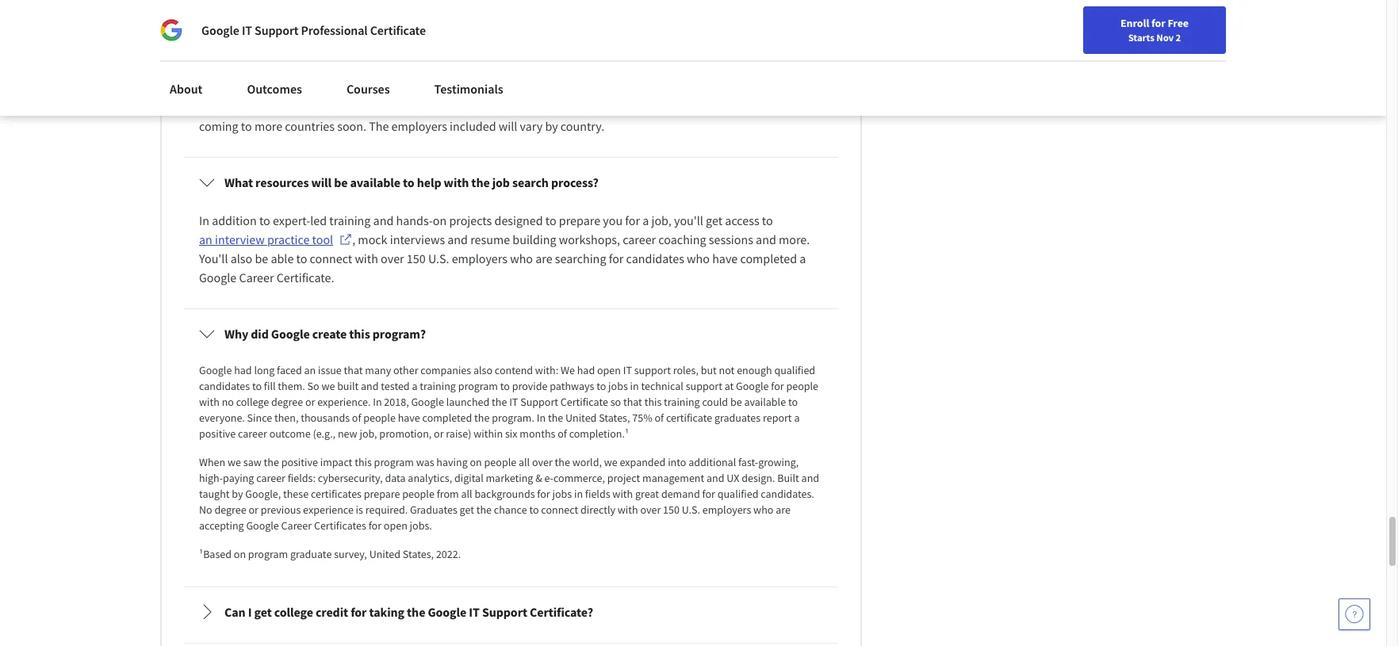 Task type: describe. For each thing, give the bounding box(es) containing it.
contend
[[495, 363, 533, 378]]

positive inside google had long faced an issue that many other companies also contend with: we had open it support roles, but not enough qualified candidates to fill them. so we built and tested a training program to provide pathways to jobs in technical support at google for people with no college degree or experience. in 2018, google launched the it support certificate so that this training could be available to everyone. since then, thousands of people have completed the program. in the united states, 75% of certificate graduates report a positive career outcome (e.g., new job, promotion, or raise) within six months of completion.¹
[[199, 427, 236, 441]]

1 vertical spatial designed
[[494, 213, 543, 229]]

graduates inside google had long faced an issue that many other companies also contend with: we had open it support roles, but not enough qualified candidates to fill them. so we built and tested a training program to provide pathways to jobs in technical support at google for people with no college degree or experience. in 2018, google launched the it support certificate so that this training could be available to everyone. since then, thousands of people have completed the program. in the united states, 75% of certificate graduates report a positive career outcome (e.g., new job, promotion, or raise) within six months of completion.¹
[[714, 411, 761, 425]]

outcomes
[[247, 81, 302, 97]]

program inside when we saw the positive impact this program was having on people all over the world, we expanded into additional fast-growing, high-paying career fields: cybersecurity, data analytics, digital marketing & e-commerce, project management and ux design. built and taught by google, these certificates prepare people from all backgrounds for jobs in fields with great demand for qualified candidates. no degree or previous experience is required. graduates get the chance to connect directly with over 150 u.s. employers who are accepting google career certificates for open jobs.
[[374, 455, 414, 470]]

an interview practice tool
[[199, 232, 333, 248]]

of up new
[[352, 411, 361, 425]]

1 horizontal spatial support
[[686, 379, 722, 393]]

data inside google career certificates are designed to prepare you for an entry-level role in job fields like data analytics, digital marketing & e-commerce, it support, project management, and ux design. upon completion of a google career certificate, like this one, certificate graduates in the u.s. will have the option to share their information with top u.s. employers that are hiring entry-level professionals, like hcl, world wide technology, infosys, at&t, wells fargo and of course, google. employer consortiums are currently available in the u.s., canada, india, singapore, indonesia and are coming to more countries soon. the employers included will vary by country.
[[690, 23, 713, 39]]

new
[[338, 427, 357, 441]]

consortiums
[[337, 99, 403, 115]]

united inside google had long faced an issue that many other companies also contend with: we had open it support roles, but not enough qualified candidates to fill them. so we built and tested a training program to provide pathways to jobs in technical support at google for people with no college degree or experience. in 2018, google launched the it support certificate so that this training could be available to everyone. since then, thousands of people have completed the program. in the united states, 75% of certificate graduates report a positive career outcome (e.g., new job, promotion, or raise) within six months of completion.¹
[[565, 411, 597, 425]]

the right saw at the bottom of the page
[[264, 455, 279, 470]]

completion.¹
[[569, 427, 629, 441]]

who inside when we saw the positive impact this program was having on people all over the world, we expanded into additional fast-growing, high-paying career fields: cybersecurity, data analytics, digital marketing & e-commerce, project management and ux design. built and taught by google, these certificates prepare people from all backgrounds for jobs in fields with great demand for qualified candidates. no degree or previous experience is required. graduates get the chance to connect directly with over 150 u.s. employers who are accepting google career certificates for open jobs.
[[753, 503, 773, 517]]

why did google create this program? button
[[186, 312, 836, 356]]

google career certificates are designed to prepare you for an entry-level role in job fields like data analytics, digital marketing & e-commerce, it support, project management, and ux design. upon completion of a google career certificate, like this one, certificate graduates in the u.s. will have the option to share their information with top u.s. employers that are hiring entry-level professionals, like hcl, world wide technology, infosys, at&t, wells fargo and of course, google. employer consortiums are currently available in the u.s., canada, india, singapore, indonesia and are coming to more countries soon. the employers included will vary by country.
[[199, 23, 822, 134]]

what resources will be available to help with the job search process?
[[224, 175, 599, 190]]

we
[[561, 363, 575, 378]]

1 had from the left
[[234, 363, 252, 378]]

2 vertical spatial training
[[664, 395, 700, 409]]

show notifications image
[[1172, 20, 1191, 39]]

1 vertical spatial will
[[499, 118, 517, 134]]

0 horizontal spatial who
[[510, 251, 533, 267]]

a right report
[[794, 411, 800, 425]]

can i get college credit for taking the google it support certificate? button
[[186, 590, 836, 635]]

access
[[725, 213, 759, 229]]

1 horizontal spatial that
[[344, 363, 363, 378]]

can
[[224, 604, 246, 620]]

course,
[[199, 99, 237, 115]]

certificate inside google had long faced an issue that many other companies also contend with: we had open it support roles, but not enough qualified candidates to fill them. so we built and tested a training program to provide pathways to jobs in technical support at google for people with no college degree or experience. in 2018, google launched the it support certificate so that this training could be available to everyone. since then, thousands of people have completed the program. in the united states, 75% of certificate graduates report a positive career outcome (e.g., new job, promotion, or raise) within six months of completion.¹
[[666, 411, 712, 425]]

to up professionals, at top left
[[409, 23, 420, 39]]

1 vertical spatial all
[[461, 487, 472, 501]]

career up top
[[753, 42, 788, 58]]

search
[[512, 175, 549, 190]]

impact
[[320, 455, 352, 470]]

their
[[647, 61, 672, 77]]

get inside dropdown button
[[254, 604, 272, 620]]

google had long faced an issue that many other companies also contend with: we had open it support roles, but not enough qualified candidates to fill them. so we built and tested a training program to provide pathways to jobs in technical support at google for people with no college degree or experience. in 2018, google launched the it support certificate so that this training could be available to everyone. since then, thousands of people have completed the program. in the united states, 75% of certificate graduates report a positive career outcome (e.g., new job, promotion, or raise) within six months of completion.¹
[[199, 363, 821, 441]]

available inside dropdown button
[[350, 175, 400, 190]]

english
[[1082, 18, 1120, 34]]

career up certificate,
[[239, 23, 274, 39]]

great
[[635, 487, 659, 501]]

help center image
[[1345, 605, 1364, 624]]

english button
[[1053, 0, 1149, 52]]

commerce, inside when we saw the positive impact this program was having on people all over the world, we expanded into additional fast-growing, high-paying career fields: cybersecurity, data analytics, digital marketing & e-commerce, project management and ux design. built and taught by google, these certificates prepare people from all backgrounds for jobs in fields with great demand for qualified candidates. no degree or previous experience is required. graduates get the chance to connect directly with over 150 u.s. employers who are accepting google career certificates for open jobs.
[[553, 471, 605, 485]]

,
[[352, 232, 355, 248]]

thousands
[[301, 411, 350, 425]]

raise)
[[446, 427, 471, 441]]

additional
[[688, 455, 736, 470]]

over inside , mock interviews and resume building workshops, career coaching sessions and more. you'll also be able to connect with over 150 u.s. employers who are searching for candidates who have completed a google career certificate.
[[381, 251, 404, 267]]

connect inside when we saw the positive impact this program was having on people all over the world, we expanded into additional fast-growing, high-paying career fields: cybersecurity, data analytics, digital marketing & e-commerce, project management and ux design. built and taught by google, these certificates prepare people from all backgrounds for jobs in fields with great demand for qualified candidates. no degree or previous experience is required. graduates get the chance to connect directly with over 150 u.s. employers who are accepting google career certificates for open jobs.
[[541, 503, 578, 517]]

1 horizontal spatial who
[[687, 251, 710, 267]]

for right demand
[[702, 487, 715, 501]]

states, inside google had long faced an issue that many other companies also contend with: we had open it support roles, but not enough qualified candidates to fill them. so we built and tested a training program to provide pathways to jobs in technical support at google for people with no college degree or experience. in 2018, google launched the it support certificate so that this training could be available to everyone. since then, thousands of people have completed the program. in the united states, 75% of certificate graduates report a positive career outcome (e.g., new job, promotion, or raise) within six months of completion.¹
[[599, 411, 630, 425]]

an inside google career certificates are designed to prepare you for an entry-level role in job fields like data analytics, digital marketing & e-commerce, it support, project management, and ux design. upon completion of a google career certificate, like this one, certificate graduates in the u.s. will have the option to share their information with top u.s. employers that are hiring entry-level professionals, like hcl, world wide technology, infosys, at&t, wells fargo and of course, google. employer consortiums are currently available in the u.s., canada, india, singapore, indonesia and are coming to more countries soon. the employers included will vary by country.
[[506, 23, 520, 39]]

and up the mock at the left
[[373, 213, 394, 229]]

job inside dropdown button
[[492, 175, 510, 190]]

0 horizontal spatial states,
[[403, 547, 434, 562]]

so
[[610, 395, 621, 409]]

we inside google had long faced an issue that many other companies also contend with: we had open it support roles, but not enough qualified candidates to fill them. so we built and tested a training program to provide pathways to jobs in technical support at google for people with no college degree or experience. in 2018, google launched the it support certificate so that this training could be available to everyone. since then, thousands of people have completed the program. in the united states, 75% of certificate graduates report a positive career outcome (e.g., new job, promotion, or raise) within six months of completion.¹
[[321, 379, 335, 393]]

to down upon
[[602, 61, 613, 77]]

1 horizontal spatial you
[[603, 213, 623, 229]]

2 horizontal spatial over
[[640, 503, 661, 517]]

to right access
[[762, 213, 773, 229]]

graduates inside google career certificates are designed to prepare you for an entry-level role in job fields like data analytics, digital marketing & e-commerce, it support, project management, and ux design. upon completion of a google career certificate, like this one, certificate graduates in the u.s. will have the option to share their information with top u.s. employers that are hiring entry-level professionals, like hcl, world wide technology, infosys, at&t, wells fargo and of course, google. employer consortiums are currently available in the u.s., canada, india, singapore, indonesia and are coming to more countries soon. the employers included will vary by country.
[[384, 61, 436, 77]]

and down additional
[[707, 471, 724, 485]]

long
[[254, 363, 275, 378]]

0 horizontal spatial support
[[634, 363, 671, 378]]

by inside google career certificates are designed to prepare you for an entry-level role in job fields like data analytics, digital marketing & e-commerce, it support, project management, and ux design. upon completion of a google career certificate, like this one, certificate graduates in the u.s. will have the option to share their information with top u.s. employers that are hiring entry-level professionals, like hcl, world wide technology, infosys, at&t, wells fargo and of course, google. employer consortiums are currently available in the u.s., canada, india, singapore, indonesia and are coming to more countries soon. the employers included will vary by country.
[[545, 118, 558, 134]]

and right fargo at the right of the page
[[786, 80, 807, 96]]

infosys,
[[649, 80, 689, 96]]

also inside google had long faced an issue that many other companies also contend with: we had open it support roles, but not enough qualified candidates to fill them. so we built and tested a training program to provide pathways to jobs in technical support at google for people with no college degree or experience. in 2018, google launched the it support certificate so that this training could be available to everyone. since then, thousands of people have completed the program. in the united states, 75% of certificate graduates report a positive career outcome (e.g., new job, promotion, or raise) within six months of completion.¹
[[473, 363, 492, 378]]

be inside google had long faced an issue that many other companies also contend with: we had open it support roles, but not enough qualified candidates to fill them. so we built and tested a training program to provide pathways to jobs in technical support at google for people with no college degree or experience. in 2018, google launched the it support certificate so that this training could be available to everyone. since then, thousands of people have completed the program. in the united states, 75% of certificate graduates report a positive career outcome (e.g., new job, promotion, or raise) within six months of completion.¹
[[730, 395, 742, 409]]

are up support,
[[339, 23, 356, 39]]

a down other
[[412, 379, 418, 393]]

0 vertical spatial will
[[495, 61, 514, 77]]

free
[[1168, 16, 1189, 30]]

of right the 75%
[[655, 411, 664, 425]]

will inside dropdown button
[[311, 175, 332, 190]]

career inside when we saw the positive impact this program was having on people all over the world, we expanded into additional fast-growing, high-paying career fields: cybersecurity, data analytics, digital marketing & e-commerce, project management and ux design. built and taught by google, these certificates prepare people from all backgrounds for jobs in fields with great demand for qualified candidates. no degree or previous experience is required. graduates get the chance to connect directly with over 150 u.s. employers who are accepting google career certificates for open jobs.
[[256, 471, 285, 485]]

fast-
[[738, 455, 758, 470]]

analytics, inside google career certificates are designed to prepare you for an entry-level role in job fields like data analytics, digital marketing & e-commerce, it support, project management, and ux design. upon completion of a google career certificate, like this one, certificate graduates in the u.s. will have the option to share their information with top u.s. employers that are hiring entry-level professionals, like hcl, world wide technology, infosys, at&t, wells fargo and of course, google. employer consortiums are currently available in the u.s., canada, india, singapore, indonesia and are coming to more countries soon. the employers included will vary by country.
[[716, 23, 767, 39]]

0 horizontal spatial entry-
[[334, 80, 367, 96]]

in inside google had long faced an issue that many other companies also contend with: we had open it support roles, but not enough qualified candidates to fill them. so we built and tested a training program to provide pathways to jobs in technical support at google for people with no college degree or experience. in 2018, google launched the it support certificate so that this training could be available to everyone. since then, thousands of people have completed the program. in the united states, 75% of certificate graduates report a positive career outcome (e.g., new job, promotion, or raise) within six months of completion.¹
[[630, 379, 639, 393]]

to up an interview practice tool
[[259, 213, 270, 229]]

career inside , mock interviews and resume building workshops, career coaching sessions and more. you'll also be able to connect with over 150 u.s. employers who are searching for candidates who have completed a google career certificate.
[[623, 232, 656, 248]]

experience.
[[317, 395, 371, 409]]

you'll
[[674, 213, 703, 229]]

the down "world"
[[538, 99, 556, 115]]

be inside dropdown button
[[334, 175, 348, 190]]

fields inside google career certificates are designed to prepare you for an entry-level role in job fields like data analytics, digital marketing & e-commerce, it support, project management, and ux design. upon completion of a google career certificate, like this one, certificate graduates in the u.s. will have the option to share their information with top u.s. employers that are hiring entry-level professionals, like hcl, world wide technology, infosys, at&t, wells fargo and of course, google. employer consortiums are currently available in the u.s., canada, india, singapore, indonesia and are coming to more countries soon. the employers included will vary by country.
[[637, 23, 666, 39]]

2 horizontal spatial prepare
[[559, 213, 600, 229]]

not
[[719, 363, 735, 378]]

people down six at the left bottom
[[484, 455, 516, 470]]

to right pathways
[[596, 379, 606, 393]]

in up the vary
[[526, 99, 536, 115]]

with inside dropdown button
[[444, 175, 469, 190]]

credit
[[316, 604, 348, 620]]

certificate.
[[277, 270, 334, 286]]

launched
[[446, 395, 490, 409]]

people up report
[[786, 379, 818, 393]]

directly
[[580, 503, 615, 517]]

upon
[[596, 42, 625, 58]]

and inside google had long faced an issue that many other companies also contend with: we had open it support roles, but not enough qualified candidates to fill them. so we built and tested a training program to provide pathways to jobs in technical support at google for people with no college degree or experience. in 2018, google launched the it support certificate so that this training could be available to everyone. since then, thousands of people have completed the program. in the united states, 75% of certificate graduates report a positive career outcome (e.g., new job, promotion, or raise) within six months of completion.¹
[[361, 379, 379, 393]]

sessions
[[709, 232, 753, 248]]

u.s. down management,
[[472, 61, 493, 77]]

it inside google career certificates are designed to prepare you for an entry-level role in job fields like data analytics, digital marketing & e-commerce, it support, project management, and ux design. upon completion of a google career certificate, like this one, certificate graduates in the u.s. will have the option to share their information with top u.s. employers that are hiring entry-level professionals, like hcl, world wide technology, infosys, at&t, wells fargo and of course, google. employer consortiums are currently available in the u.s., canada, india, singapore, indonesia and are coming to more countries soon. the employers included will vary by country.
[[338, 42, 348, 58]]

the up within
[[474, 411, 490, 425]]

the right taking
[[407, 604, 425, 620]]

2 horizontal spatial in
[[537, 411, 546, 425]]

1 vertical spatial over
[[532, 455, 553, 470]]

are down professionals, at top left
[[405, 99, 422, 115]]

fill
[[264, 379, 276, 393]]

e- inside when we saw the positive impact this program was having on people all over the world, we expanded into additional fast-growing, high-paying career fields: cybersecurity, data analytics, digital marketing & e-commerce, project management and ux design. built and taught by google, these certificates prepare people from all backgrounds for jobs in fields with great demand for qualified candidates. no degree or previous experience is required. graduates get the chance to connect directly with over 150 u.s. employers who are accepting google career certificates for open jobs.
[[544, 471, 553, 485]]

with inside google career certificates are designed to prepare you for an entry-level role in job fields like data analytics, digital marketing & e-commerce, it support, project management, and ux design. upon completion of a google career certificate, like this one, certificate graduates in the u.s. will have the option to share their information with top u.s. employers that are hiring entry-level professionals, like hcl, world wide technology, infosys, at&t, wells fargo and of course, google. employer consortiums are currently available in the u.s., canada, india, singapore, indonesia and are coming to more countries soon. the employers included will vary by country.
[[740, 61, 764, 77]]

0 horizontal spatial in
[[199, 213, 209, 229]]

with:
[[535, 363, 558, 378]]

0 horizontal spatial an
[[199, 232, 212, 248]]

certificates
[[311, 487, 362, 501]]

interviews
[[390, 232, 445, 248]]

candidates inside , mock interviews and resume building workshops, career coaching sessions and more. you'll also be able to connect with over 150 u.s. employers who are searching for candidates who have completed a google career certificate.
[[626, 251, 684, 267]]

when
[[199, 455, 225, 470]]

people down 2018,
[[363, 411, 396, 425]]

required.
[[365, 503, 408, 517]]

candidates inside google had long faced an issue that many other companies also contend with: we had open it support roles, but not enough qualified candidates to fill them. so we built and tested a training program to provide pathways to jobs in technical support at google for people with no college degree or experience. in 2018, google launched the it support certificate so that this training could be available to everyone. since then, thousands of people have completed the program. in the united states, 75% of certificate graduates report a positive career outcome (e.g., new job, promotion, or raise) within six months of completion.¹
[[199, 379, 250, 393]]

0 vertical spatial level
[[554, 23, 579, 39]]

taught
[[199, 487, 230, 501]]

in addition to expert-led training and hands-on projects designed to prepare you for a job, you'll get access to
[[199, 213, 775, 229]]

0 vertical spatial get
[[706, 213, 723, 229]]

150 inside , mock interviews and resume building workshops, career coaching sessions and more. you'll also be able to connect with over 150 u.s. employers who are searching for candidates who have completed a google career certificate.
[[407, 251, 426, 267]]

technology,
[[582, 80, 646, 96]]

did
[[251, 326, 269, 342]]

an inside google had long faced an issue that many other companies also contend with: we had open it support roles, but not enough qualified candidates to fill them. so we built and tested a training program to provide pathways to jobs in technical support at google for people with no college degree or experience. in 2018, google launched the it support certificate so that this training could be available to everyone. since then, thousands of people have completed the program. in the united states, 75% of certificate graduates report a positive career outcome (e.g., new job, promotion, or raise) within six months of completion.¹
[[304, 363, 316, 378]]

employers inside when we saw the positive impact this program was having on people all over the world, we expanded into additional fast-growing, high-paying career fields: cybersecurity, data analytics, digital marketing & e-commerce, project management and ux design. built and taught by google, these certificates prepare people from all backgrounds for jobs in fields with great demand for qualified candidates. no degree or previous experience is required. graduates get the chance to connect directly with over 150 u.s. employers who are accepting google career certificates for open jobs.
[[702, 503, 751, 517]]

the up wide
[[544, 61, 562, 77]]

india,
[[631, 99, 661, 115]]

for inside google had long faced an issue that many other companies also contend with: we had open it support roles, but not enough qualified candidates to fill them. so we built and tested a training program to provide pathways to jobs in technical support at google for people with no college degree or experience. in 2018, google launched the it support certificate so that this training could be available to everyone. since then, thousands of people have completed the program. in the united states, 75% of certificate graduates report a positive career outcome (e.g., new job, promotion, or raise) within six months of completion.¹
[[771, 379, 784, 393]]

tested
[[381, 379, 410, 393]]

included
[[450, 118, 496, 134]]

¹based on program graduate survey, united states, 2022.
[[199, 547, 461, 562]]

ux inside google career certificates are designed to prepare you for an entry-level role in job fields like data analytics, digital marketing & e-commerce, it support, project management, and ux design. upon completion of a google career certificate, like this one, certificate graduates in the u.s. will have the option to share their information with top u.s. employers that are hiring entry-level professionals, like hcl, world wide technology, infosys, at&t, wells fargo and of course, google. employer consortiums are currently available in the u.s., canada, india, singapore, indonesia and are coming to more countries soon. the employers included will vary by country.
[[538, 42, 553, 58]]

0 horizontal spatial training
[[329, 213, 371, 229]]

what
[[224, 175, 253, 190]]

job inside google career certificates are designed to prepare you for an entry-level role in job fields like data analytics, digital marketing & e-commerce, it support, project management, and ux design. upon completion of a google career certificate, like this one, certificate graduates in the u.s. will have the option to share their information with top u.s. employers that are hiring entry-level professionals, like hcl, world wide technology, infosys, at&t, wells fargo and of course, google. employer consortiums are currently available in the u.s., canada, india, singapore, indonesia and are coming to more countries soon. the employers included will vary by country.
[[618, 23, 635, 39]]

issue
[[318, 363, 342, 378]]

1 horizontal spatial on
[[433, 213, 447, 229]]

0 vertical spatial support
[[255, 22, 299, 38]]

support inside dropdown button
[[482, 604, 527, 620]]

resume
[[470, 232, 510, 248]]

e- inside google career certificates are designed to prepare you for an entry-level role in job fields like data analytics, digital marketing & e-commerce, it support, project management, and ux design. upon completion of a google career certificate, like this one, certificate graduates in the u.s. will have the option to share their information with top u.s. employers that are hiring entry-level professionals, like hcl, world wide technology, infosys, at&t, wells fargo and of course, google. employer consortiums are currently available in the u.s., canada, india, singapore, indonesia and are coming to more countries soon. the employers included will vary by country.
[[266, 42, 276, 58]]

for inside , mock interviews and resume building workshops, career coaching sessions and more. you'll also be able to connect with over 150 u.s. employers who are searching for candidates who have completed a google career certificate.
[[609, 251, 624, 267]]

be inside , mock interviews and resume building workshops, career coaching sessions and more. you'll also be able to connect with over 150 u.s. employers who are searching for candidates who have completed a google career certificate.
[[255, 251, 268, 267]]

process?
[[551, 175, 599, 190]]

google inside when we saw the positive impact this program was having on people all over the world, we expanded into additional fast-growing, high-paying career fields: cybersecurity, data analytics, digital marketing & e-commerce, project management and ux design. built and taught by google, these certificates prepare people from all backgrounds for jobs in fields with great demand for qualified candidates. no degree or previous experience is required. graduates get the chance to connect directly with over 150 u.s. employers who are accepting google career certificates for open jobs.
[[246, 519, 279, 533]]

support inside google had long faced an issue that many other companies also contend with: we had open it support roles, but not enough qualified candidates to fill them. so we built and tested a training program to provide pathways to jobs in technical support at google for people with no college degree or experience. in 2018, google launched the it support certificate so that this training could be available to everyone. since then, thousands of people have completed the program. in the united states, 75% of certificate graduates report a positive career outcome (e.g., new job, promotion, or raise) within six months of completion.¹
[[520, 395, 558, 409]]

at
[[725, 379, 734, 393]]

pathways
[[550, 379, 594, 393]]

and down fargo at the right of the page
[[778, 99, 798, 115]]

0 horizontal spatial program
[[248, 547, 288, 562]]

prepare inside google career certificates are designed to prepare you for an entry-level role in job fields like data analytics, digital marketing & e-commerce, it support, project management, and ux design. upon completion of a google career certificate, like this one, certificate graduates in the u.s. will have the option to share their information with top u.s. employers that are hiring entry-level professionals, like hcl, world wide technology, infosys, at&t, wells fargo and of course, google. employer consortiums are currently available in the u.s., canada, india, singapore, indonesia and are coming to more countries soon. the employers included will vary by country.
[[423, 23, 464, 39]]

management,
[[438, 42, 512, 58]]

0 vertical spatial certificate
[[370, 22, 426, 38]]

workshops,
[[559, 232, 620, 248]]

paying
[[223, 471, 254, 485]]

is
[[356, 503, 363, 517]]

in up professionals, at top left
[[439, 61, 449, 77]]

building
[[513, 232, 556, 248]]

expanded
[[620, 455, 666, 470]]

jobs inside when we saw the positive impact this program was having on people all over the world, we expanded into additional fast-growing, high-paying career fields: cybersecurity, data analytics, digital marketing & e-commerce, project management and ux design. built and taught by google, these certificates prepare people from all backgrounds for jobs in fields with great demand for qualified candidates. no degree or previous experience is required. graduates get the chance to connect directly with over 150 u.s. employers who are accepting google career certificates for open jobs.
[[552, 487, 572, 501]]

project inside google career certificates are designed to prepare you for an entry-level role in job fields like data analytics, digital marketing & e-commerce, it support, project management, and ux design. upon completion of a google career certificate, like this one, certificate graduates in the u.s. will have the option to share their information with top u.s. employers that are hiring entry-level professionals, like hcl, world wide technology, infosys, at&t, wells fargo and of course, google. employer consortiums are currently available in the u.s., canada, india, singapore, indonesia and are coming to more countries soon. the employers included will vary by country.
[[398, 42, 436, 58]]

when we saw the positive impact this program was having on people all over the world, we expanded into additional fast-growing, high-paying career fields: cybersecurity, data analytics, digital marketing & e-commerce, project management and ux design. built and taught by google, these certificates prepare people from all backgrounds for jobs in fields with great demand for qualified candidates. no degree or previous experience is required. graduates get the chance to connect directly with over 150 u.s. employers who are accepting google career certificates for open jobs.
[[199, 455, 821, 533]]

1 horizontal spatial like
[[470, 80, 489, 96]]

program?
[[372, 326, 426, 342]]

program.
[[492, 411, 534, 425]]

career inside google had long faced an issue that many other companies also contend with: we had open it support roles, but not enough qualified candidates to fill them. so we built and tested a training program to provide pathways to jobs in technical support at google for people with no college degree or experience. in 2018, google launched the it support certificate so that this training could be available to everyone. since then, thousands of people have completed the program. in the united states, 75% of certificate graduates report a positive career outcome (e.g., new job, promotion, or raise) within six months of completion.¹
[[238, 427, 267, 441]]

1 horizontal spatial or
[[305, 395, 315, 409]]

to inside when we saw the positive impact this program was having on people all over the world, we expanded into additional fast-growing, high-paying career fields: cybersecurity, data analytics, digital marketing & e-commerce, project management and ux design. built and taught by google, these certificates prepare people from all backgrounds for jobs in fields with great demand for qualified candidates. no degree or previous experience is required. graduates get the chance to connect directly with over 150 u.s. employers who are accepting google career certificates for open jobs.
[[529, 503, 539, 517]]

graduate
[[290, 547, 332, 562]]

since
[[247, 411, 272, 425]]

this inside dropdown button
[[349, 326, 370, 342]]

was
[[416, 455, 434, 470]]

vary
[[520, 118, 543, 134]]

fargo
[[754, 80, 784, 96]]

and right built
[[801, 471, 819, 485]]

1 horizontal spatial entry-
[[522, 23, 554, 39]]

1 horizontal spatial training
[[420, 379, 456, 393]]

u.s.,
[[558, 99, 582, 115]]

also inside , mock interviews and resume building workshops, career coaching sessions and more. you'll also be able to connect with over 150 u.s. employers who are searching for candidates who have completed a google career certificate.
[[230, 251, 252, 267]]

college inside google had long faced an issue that many other companies also contend with: we had open it support roles, but not enough qualified candidates to fill them. so we built and tested a training program to provide pathways to jobs in technical support at google for people with no college degree or experience. in 2018, google launched the it support certificate so that this training could be available to everyone. since then, thousands of people have completed the program. in the united states, 75% of certificate graduates report a positive career outcome (e.g., new job, promotion, or raise) within six months of completion.¹
[[236, 395, 269, 409]]

chance
[[494, 503, 527, 517]]

to down the contend on the left of page
[[500, 379, 510, 393]]

are right indonesia
[[801, 99, 818, 115]]

0 horizontal spatial like
[[259, 61, 278, 77]]

and left more.
[[756, 232, 776, 248]]

the up testimonials
[[452, 61, 469, 77]]

graduates
[[410, 503, 457, 517]]

built
[[337, 379, 359, 393]]

u.s. right top
[[787, 61, 808, 77]]

a left you'll
[[642, 213, 649, 229]]

addition
[[212, 213, 257, 229]]

coaching
[[658, 232, 706, 248]]

employers down currently on the left top of page
[[391, 118, 447, 134]]

completed inside , mock interviews and resume building workshops, career coaching sessions and more. you'll also be able to connect with over 150 u.s. employers who are searching for candidates who have completed a google career certificate.
[[740, 251, 797, 267]]

and down projects
[[447, 232, 468, 248]]

everyone.
[[199, 411, 245, 425]]

2 vertical spatial that
[[623, 395, 642, 409]]

to up report
[[788, 395, 798, 409]]

jobs inside google had long faced an issue that many other companies also contend with: we had open it support roles, but not enough qualified candidates to fill them. so we built and tested a training program to provide pathways to jobs in technical support at google for people with no college degree or experience. in 2018, google launched the it support certificate so that this training could be available to everyone. since then, thousands of people have completed the program. in the united states, 75% of certificate graduates report a positive career outcome (e.g., new job, promotion, or raise) within six months of completion.¹
[[608, 379, 628, 393]]

the left the world,
[[555, 455, 570, 470]]

1 vertical spatial in
[[373, 395, 382, 409]]

outcome
[[269, 427, 311, 441]]

design. inside when we saw the positive impact this program was having on people all over the world, we expanded into additional fast-growing, high-paying career fields: cybersecurity, data analytics, digital marketing & e-commerce, project management and ux design. built and taught by google, these certificates prepare people from all backgrounds for jobs in fields with great demand for qualified candidates. no degree or previous experience is required. graduates get the chance to connect directly with over 150 u.s. employers who are accepting google career certificates for open jobs.
[[742, 471, 775, 485]]

analytics, inside when we saw the positive impact this program was having on people all over the world, we expanded into additional fast-growing, high-paying career fields: cybersecurity, data analytics, digital marketing & e-commerce, project management and ux design. built and taught by google, these certificates prepare people from all backgrounds for jobs in fields with great demand for qualified candidates. no degree or previous experience is required. graduates get the chance to connect directly with over 150 u.s. employers who are accepting google career certificates for open jobs.
[[408, 471, 452, 485]]

faced
[[277, 363, 302, 378]]

to left the fill
[[252, 379, 262, 393]]

cybersecurity,
[[318, 471, 383, 485]]

0 horizontal spatial level
[[367, 80, 392, 96]]



Task type: locate. For each thing, give the bounding box(es) containing it.
a inside , mock interviews and resume building workshops, career coaching sessions and more. you'll also be able to connect with over 150 u.s. employers who are searching for candidates who have completed a google career certificate.
[[800, 251, 806, 267]]

positive up fields:
[[281, 455, 318, 470]]

ux up "world"
[[538, 42, 553, 58]]

get right graduates
[[460, 503, 474, 517]]

marketing inside google career certificates are designed to prepare you for an entry-level role in job fields like data analytics, digital marketing & e-commerce, it support, project management, and ux design. upon completion of a google career certificate, like this one, certificate graduates in the u.s. will have the option to share their information with top u.s. employers that are hiring entry-level professionals, like hcl, world wide technology, infosys, at&t, wells fargo and of course, google. employer consortiums are currently available in the u.s., canada, india, singapore, indonesia and are coming to more countries soon. the employers included will vary by country.
[[199, 42, 253, 58]]

of right fargo at the right of the page
[[809, 80, 820, 96]]

are inside when we saw the positive impact this program was having on people all over the world, we expanded into additional fast-growing, high-paying career fields: cybersecurity, data analytics, digital marketing & e-commerce, project management and ux design. built and taught by google, these certificates prepare people from all backgrounds for jobs in fields with great demand for qualified candidates. no degree or previous experience is required. graduates get the chance to connect directly with over 150 u.s. employers who are accepting google career certificates for open jobs.
[[776, 503, 791, 517]]

for inside enroll for free starts nov 2
[[1151, 16, 1165, 30]]

design. inside google career certificates are designed to prepare you for an entry-level role in job fields like data analytics, digital marketing & e-commerce, it support, project management, and ux design. upon completion of a google career certificate, like this one, certificate graduates in the u.s. will have the option to share their information with top u.s. employers that are hiring entry-level professionals, like hcl, world wide technology, infosys, at&t, wells fargo and of course, google. employer consortiums are currently available in the u.s., canada, india, singapore, indonesia and are coming to more countries soon. the employers included will vary by country.
[[555, 42, 593, 58]]

companies
[[421, 363, 471, 378]]

1 horizontal spatial certificate
[[560, 395, 608, 409]]

0 horizontal spatial we
[[228, 455, 241, 470]]

0 horizontal spatial have
[[398, 411, 420, 425]]

canada,
[[585, 99, 629, 115]]

150 down demand
[[663, 503, 680, 517]]

degree
[[271, 395, 303, 409], [214, 503, 246, 517]]

to left more
[[241, 118, 252, 134]]

u.s. inside , mock interviews and resume building workshops, career coaching sessions and more. you'll also be able to connect with over 150 u.s. employers who are searching for candidates who have completed a google career certificate.
[[428, 251, 449, 267]]

taking
[[369, 604, 404, 620]]

a inside google career certificates are designed to prepare you for an entry-level role in job fields like data analytics, digital marketing & e-commerce, it support, project management, and ux design. upon completion of a google career certificate, like this one, certificate graduates in the u.s. will have the option to share their information with top u.s. employers that are hiring entry-level professionals, like hcl, world wide technology, infosys, at&t, wells fargo and of course, google. employer consortiums are currently available in the u.s., canada, india, singapore, indonesia and are coming to more countries soon. the employers included will vary by country.
[[704, 42, 710, 58]]

employers inside , mock interviews and resume building workshops, career coaching sessions and more. you'll also be able to connect with over 150 u.s. employers who are searching for candidates who have completed a google career certificate.
[[452, 251, 507, 267]]

on inside when we saw the positive impact this program was having on people all over the world, we expanded into additional fast-growing, high-paying career fields: cybersecurity, data analytics, digital marketing & e-commerce, project management and ux design. built and taught by google, these certificates prepare people from all backgrounds for jobs in fields with great demand for qualified candidates. no degree or previous experience is required. graduates get the chance to connect directly with over 150 u.s. employers who are accepting google career certificates for open jobs.
[[470, 455, 482, 470]]

0 horizontal spatial united
[[369, 547, 400, 562]]

who down candidates.
[[753, 503, 773, 517]]

college inside dropdown button
[[274, 604, 313, 620]]

0 horizontal spatial be
[[255, 251, 268, 267]]

job left search
[[492, 175, 510, 190]]

analytics, up top
[[716, 23, 767, 39]]

previous
[[261, 503, 301, 517]]

countries
[[285, 118, 335, 134]]

completed up raise)
[[422, 411, 472, 425]]

are left hiring
[[282, 80, 299, 96]]

0 horizontal spatial certificate
[[328, 61, 381, 77]]

commerce, up one,
[[276, 42, 335, 58]]

0 vertical spatial marketing
[[199, 42, 253, 58]]

data
[[690, 23, 713, 39], [385, 471, 406, 485]]

u.s.
[[472, 61, 493, 77], [787, 61, 808, 77], [428, 251, 449, 267], [682, 503, 700, 517]]

1 horizontal spatial open
[[597, 363, 621, 378]]

with inside , mock interviews and resume building workshops, career coaching sessions and more. you'll also be able to connect with over 150 u.s. employers who are searching for candidates who have completed a google career certificate.
[[355, 251, 378, 267]]

states, down jobs.
[[403, 547, 434, 562]]

completed inside google had long faced an issue that many other companies also contend with: we had open it support roles, but not enough qualified candidates to fill them. so we built and tested a training program to provide pathways to jobs in technical support at google for people with no college degree or experience. in 2018, google launched the it support certificate so that this training could be available to everyone. since then, thousands of people have completed the program. in the united states, 75% of certificate graduates report a positive career outcome (e.g., new job, promotion, or raise) within six months of completion.¹
[[422, 411, 472, 425]]

world,
[[572, 455, 602, 470]]

to left the help
[[403, 175, 414, 190]]

1 horizontal spatial jobs
[[608, 379, 628, 393]]

we right so
[[321, 379, 335, 393]]

in right role
[[605, 23, 615, 39]]

world
[[519, 80, 551, 96]]

then,
[[274, 411, 299, 425]]

create
[[312, 326, 347, 342]]

jobs right backgrounds
[[552, 487, 572, 501]]

e-
[[266, 42, 276, 58], [544, 471, 553, 485]]

to up building
[[545, 213, 556, 229]]

1 vertical spatial completed
[[422, 411, 472, 425]]

mock
[[358, 232, 387, 248]]

certificate down could
[[666, 411, 712, 425]]

prepare
[[423, 23, 464, 39], [559, 213, 600, 229], [364, 487, 400, 501]]

certificate inside google career certificates are designed to prepare you for an entry-level role in job fields like data analytics, digital marketing & e-commerce, it support, project management, and ux design. upon completion of a google career certificate, like this one, certificate graduates in the u.s. will have the option to share their information with top u.s. employers that are hiring entry-level professionals, like hcl, world wide technology, infosys, at&t, wells fargo and of course, google. employer consortiums are currently available in the u.s., canada, india, singapore, indonesia and are coming to more countries soon. the employers included will vary by country.
[[328, 61, 381, 77]]

available inside google had long faced an issue that many other companies also contend with: we had open it support roles, but not enough qualified candidates to fill them. so we built and tested a training program to provide pathways to jobs in technical support at google for people with no college degree or experience. in 2018, google launched the it support certificate so that this training could be available to everyone. since then, thousands of people have completed the program. in the united states, 75% of certificate graduates report a positive career outcome (e.g., new job, promotion, or raise) within six months of completion.¹
[[744, 395, 786, 409]]

google image
[[160, 19, 182, 41]]

employers down resume
[[452, 251, 507, 267]]

the
[[369, 118, 389, 134]]

2 vertical spatial career
[[256, 471, 285, 485]]

with down great
[[618, 503, 638, 517]]

with left top
[[740, 61, 764, 77]]

into
[[668, 455, 686, 470]]

certificate down pathways
[[560, 395, 608, 409]]

0 horizontal spatial open
[[384, 519, 407, 533]]

states, down so
[[599, 411, 630, 425]]

analytics,
[[716, 23, 767, 39], [408, 471, 452, 485]]

professionals,
[[394, 80, 468, 96]]

be up opens in a new tab icon
[[334, 175, 348, 190]]

people up graduates
[[402, 487, 434, 501]]

saw
[[243, 455, 261, 470]]

like up 'completion'
[[669, 23, 687, 39]]

also
[[230, 251, 252, 267], [473, 363, 492, 378]]

united right survey,
[[369, 547, 400, 562]]

1 horizontal spatial data
[[690, 23, 713, 39]]

connect inside , mock interviews and resume building workshops, career coaching sessions and more. you'll also be able to connect with over 150 u.s. employers who are searching for candidates who have completed a google career certificate.
[[310, 251, 352, 267]]

candidates down coaching
[[626, 251, 684, 267]]

0 vertical spatial training
[[329, 213, 371, 229]]

singapore,
[[664, 99, 721, 115]]

we up paying
[[228, 455, 241, 470]]

2 horizontal spatial have
[[712, 251, 738, 267]]

available inside google career certificates are designed to prepare you for an entry-level role in job fields like data analytics, digital marketing & e-commerce, it support, project management, and ux design. upon completion of a google career certificate, like this one, certificate graduates in the u.s. will have the option to share their information with top u.s. employers that are hiring entry-level professionals, like hcl, world wide technology, infosys, at&t, wells fargo and of course, google. employer consortiums are currently available in the u.s., canada, india, singapore, indonesia and are coming to more countries soon. the employers included will vary by country.
[[475, 99, 523, 115]]

for right credit
[[351, 604, 367, 620]]

for
[[1151, 16, 1165, 30], [489, 23, 504, 39], [625, 213, 640, 229], [609, 251, 624, 267], [771, 379, 784, 393], [537, 487, 550, 501], [702, 487, 715, 501], [368, 519, 381, 533], [351, 604, 367, 620]]

0 vertical spatial jobs
[[608, 379, 628, 393]]

0 vertical spatial in
[[199, 213, 209, 229]]

1 vertical spatial qualified
[[717, 487, 758, 501]]

marketing up certificate,
[[199, 42, 253, 58]]

in left addition
[[199, 213, 209, 229]]

1 horizontal spatial job,
[[651, 213, 671, 229]]

0 vertical spatial by
[[545, 118, 558, 134]]

None search field
[[226, 10, 607, 42]]

1 horizontal spatial we
[[321, 379, 335, 393]]

but
[[701, 363, 717, 378]]

1 horizontal spatial all
[[519, 455, 530, 470]]

candidates.
[[761, 487, 814, 501]]

1 horizontal spatial program
[[374, 455, 414, 470]]

0 horizontal spatial that
[[257, 80, 279, 96]]

qualified inside google had long faced an issue that many other companies also contend with: we had open it support roles, but not enough qualified candidates to fill them. so we built and tested a training program to provide pathways to jobs in technical support at google for people with no college degree or experience. in 2018, google launched the it support certificate so that this training could be available to everyone. since then, thousands of people have completed the program. in the united states, 75% of certificate graduates report a positive career outcome (e.g., new job, promotion, or raise) within six months of completion.¹
[[774, 363, 815, 378]]

about link
[[160, 71, 212, 106]]

them.
[[278, 379, 305, 393]]

or left raise)
[[434, 427, 444, 441]]

the up months
[[548, 411, 563, 425]]

candidates up the no
[[199, 379, 250, 393]]

0 vertical spatial like
[[669, 23, 687, 39]]

certificate
[[328, 61, 381, 77], [666, 411, 712, 425]]

will left the vary
[[499, 118, 517, 134]]

are inside , mock interviews and resume building workshops, career coaching sessions and more. you'll also be able to connect with over 150 u.s. employers who are searching for candidates who have completed a google career certificate.
[[535, 251, 552, 267]]

& inside when we saw the positive impact this program was having on people all over the world, we expanded into additional fast-growing, high-paying career fields: cybersecurity, data analytics, digital marketing & e-commerce, project management and ux design. built and taught by google, these certificates prepare people from all backgrounds for jobs in fields with great demand for qualified candidates. no degree or previous experience is required. graduates get the chance to connect directly with over 150 u.s. employers who are accepting google career certificates for open jobs.
[[535, 471, 542, 485]]

commerce, inside google career certificates are designed to prepare you for an entry-level role in job fields like data analytics, digital marketing & e-commerce, it support, project management, and ux design. upon completion of a google career certificate, like this one, certificate graduates in the u.s. will have the option to share their information with top u.s. employers that are hiring entry-level professionals, like hcl, world wide technology, infosys, at&t, wells fargo and of course, google. employer consortiums are currently available in the u.s., canada, india, singapore, indonesia and are coming to more countries soon. the employers included will vary by country.
[[276, 42, 335, 58]]

0 vertical spatial positive
[[199, 427, 236, 441]]

certificate?
[[530, 604, 593, 620]]

job, inside google had long faced an issue that many other companies also contend with: we had open it support roles, but not enough qualified candidates to fill them. so we built and tested a training program to provide pathways to jobs in technical support at google for people with no college degree or experience. in 2018, google launched the it support certificate so that this training could be available to everyone. since then, thousands of people have completed the program. in the united states, 75% of certificate graduates report a positive career outcome (e.g., new job, promotion, or raise) within six months of completion.¹
[[360, 427, 377, 441]]

1 vertical spatial support
[[686, 379, 722, 393]]

prepare up the workshops,
[[559, 213, 600, 229]]

an interview practice tool link
[[199, 230, 352, 249]]

be
[[334, 175, 348, 190], [255, 251, 268, 267], [730, 395, 742, 409]]

having
[[436, 455, 468, 470]]

in left technical
[[630, 379, 639, 393]]

all
[[519, 455, 530, 470], [461, 487, 472, 501]]

on up interviews
[[433, 213, 447, 229]]

designed up building
[[494, 213, 543, 229]]

2022.
[[436, 547, 461, 562]]

have up "world"
[[516, 61, 542, 77]]

1 vertical spatial united
[[369, 547, 400, 562]]

2 vertical spatial or
[[249, 503, 258, 517]]

prepare up required.
[[364, 487, 400, 501]]

data up required.
[[385, 471, 406, 485]]

or inside when we saw the positive impact this program was having on people all over the world, we expanded into additional fast-growing, high-paying career fields: cybersecurity, data analytics, digital marketing & e-commerce, project management and ux design. built and taught by google, these certificates prepare people from all backgrounds for jobs in fields with great demand for qualified candidates. no degree or previous experience is required. graduates get the chance to connect directly with over 150 u.s. employers who are accepting google career certificates for open jobs.
[[249, 503, 258, 517]]

the up the program.
[[492, 395, 507, 409]]

within
[[474, 427, 503, 441]]

certificate up courses
[[328, 61, 381, 77]]

degree up then,
[[271, 395, 303, 409]]

0 horizontal spatial had
[[234, 363, 252, 378]]

have inside google had long faced an issue that many other companies also contend with: we had open it support roles, but not enough qualified candidates to fill them. so we built and tested a training program to provide pathways to jobs in technical support at google for people with no college degree or experience. in 2018, google launched the it support certificate so that this training could be available to everyone. since then, thousands of people have completed the program. in the united states, 75% of certificate graduates report a positive career outcome (e.g., new job, promotion, or raise) within six months of completion.¹
[[398, 411, 420, 425]]

to right chance
[[529, 503, 539, 517]]

2 horizontal spatial available
[[744, 395, 786, 409]]

open up so
[[597, 363, 621, 378]]

soon.
[[337, 118, 366, 134]]

by inside when we saw the positive impact this program was having on people all over the world, we expanded into additional fast-growing, high-paying career fields: cybersecurity, data analytics, digital marketing & e-commerce, project management and ux design. built and taught by google, these certificates prepare people from all backgrounds for jobs in fields with great demand for qualified candidates. no degree or previous experience is required. graduates get the chance to connect directly with over 150 u.s. employers who are accepting google career certificates for open jobs.
[[232, 487, 243, 501]]

projects
[[449, 213, 492, 229]]

have inside , mock interviews and resume building workshops, career coaching sessions and more. you'll also be able to connect with over 150 u.s. employers who are searching for candidates who have completed a google career certificate.
[[712, 251, 738, 267]]

other
[[393, 363, 418, 378]]

0 vertical spatial job
[[618, 23, 635, 39]]

data inside when we saw the positive impact this program was having on people all over the world, we expanded into additional fast-growing, high-paying career fields: cybersecurity, data analytics, digital marketing & e-commerce, project management and ux design. built and taught by google, these certificates prepare people from all backgrounds for jobs in fields with great demand for qualified candidates. no degree or previous experience is required. graduates get the chance to connect directly with over 150 u.s. employers who are accepting google career certificates for open jobs.
[[385, 471, 406, 485]]

0 vertical spatial available
[[475, 99, 523, 115]]

designed
[[358, 23, 407, 39], [494, 213, 543, 229]]

0 horizontal spatial job
[[492, 175, 510, 190]]

in inside when we saw the positive impact this program was having on people all over the world, we expanded into additional fast-growing, high-paying career fields: cybersecurity, data analytics, digital marketing & e-commerce, project management and ux design. built and taught by google, these certificates prepare people from all backgrounds for jobs in fields with great demand for qualified candidates. no degree or previous experience is required. graduates get the chance to connect directly with over 150 u.s. employers who are accepting google career certificates for open jobs.
[[574, 487, 583, 501]]

for inside the can i get college credit for taking the google it support certificate? dropdown button
[[351, 604, 367, 620]]

you inside google career certificates are designed to prepare you for an entry-level role in job fields like data analytics, digital marketing & e-commerce, it support, project management, and ux design. upon completion of a google career certificate, like this one, certificate graduates in the u.s. will have the option to share their information with top u.s. employers that are hiring entry-level professionals, like hcl, world wide technology, infosys, at&t, wells fargo and of course, google. employer consortiums are currently available in the u.s., canada, india, singapore, indonesia and are coming to more countries soon. the employers included will vary by country.
[[467, 23, 486, 39]]

the up in addition to expert-led training and hands-on projects designed to prepare you for a job, you'll get access to
[[471, 175, 490, 190]]

1 vertical spatial certificate
[[560, 395, 608, 409]]

1 horizontal spatial project
[[607, 471, 640, 485]]

certificates up one,
[[277, 23, 336, 39]]

demand
[[661, 487, 700, 501]]

backgrounds
[[475, 487, 535, 501]]

certificates inside google career certificates are designed to prepare you for an entry-level role in job fields like data analytics, digital marketing & e-commerce, it support, project management, and ux design. upon completion of a google career certificate, like this one, certificate graduates in the u.s. will have the option to share their information with top u.s. employers that are hiring entry-level professionals, like hcl, world wide technology, infosys, at&t, wells fargo and of course, google. employer consortiums are currently available in the u.s., canada, india, singapore, indonesia and are coming to more countries soon. the employers included will vary by country.
[[277, 23, 336, 39]]

this inside when we saw the positive impact this program was having on people all over the world, we expanded into additional fast-growing, high-paying career fields: cybersecurity, data analytics, digital marketing & e-commerce, project management and ux design. built and taught by google, these certificates prepare people from all backgrounds for jobs in fields with great demand for qualified candidates. no degree or previous experience is required. graduates get the chance to connect directly with over 150 u.s. employers who are accepting google career certificates for open jobs.
[[355, 455, 372, 470]]

enroll
[[1121, 16, 1149, 30]]

1 vertical spatial job,
[[360, 427, 377, 441]]

1 horizontal spatial be
[[334, 175, 348, 190]]

2 vertical spatial have
[[398, 411, 420, 425]]

ux inside when we saw the positive impact this program was having on people all over the world, we expanded into additional fast-growing, high-paying career fields: cybersecurity, data analytics, digital marketing & e-commerce, project management and ux design. built and taught by google, these certificates prepare people from all backgrounds for jobs in fields with great demand for qualified candidates. no degree or previous experience is required. graduates get the chance to connect directly with over 150 u.s. employers who are accepting google career certificates for open jobs.
[[727, 471, 739, 485]]

share
[[615, 61, 645, 77]]

digital down having
[[454, 471, 484, 485]]

0 vertical spatial commerce,
[[276, 42, 335, 58]]

job, left you'll
[[651, 213, 671, 229]]

degree inside when we saw the positive impact this program was having on people all over the world, we expanded into additional fast-growing, high-paying career fields: cybersecurity, data analytics, digital marketing & e-commerce, project management and ux design. built and taught by google, these certificates prepare people from all backgrounds for jobs in fields with great demand for qualified candidates. no degree or previous experience is required. graduates get the chance to connect directly with over 150 u.s. employers who are accepting google career certificates for open jobs.
[[214, 503, 246, 517]]

positive inside when we saw the positive impact this program was having on people all over the world, we expanded into additional fast-growing, high-paying career fields: cybersecurity, data analytics, digital marketing & e-commerce, project management and ux design. built and taught by google, these certificates prepare people from all backgrounds for jobs in fields with great demand for qualified candidates. no degree or previous experience is required. graduates get the chance to connect directly with over 150 u.s. employers who are accepting google career certificates for open jobs.
[[281, 455, 318, 470]]

with left great
[[612, 487, 633, 501]]

1 vertical spatial you
[[603, 213, 623, 229]]

1 vertical spatial career
[[238, 427, 267, 441]]

digital inside when we saw the positive impact this program was having on people all over the world, we expanded into additional fast-growing, high-paying career fields: cybersecurity, data analytics, digital marketing & e-commerce, project management and ux design. built and taught by google, these certificates prepare people from all backgrounds for jobs in fields with great demand for qualified candidates. no degree or previous experience is required. graduates get the chance to connect directly with over 150 u.s. employers who are accepting google career certificates for open jobs.
[[454, 471, 484, 485]]

2 had from the left
[[577, 363, 595, 378]]

2 horizontal spatial like
[[669, 23, 687, 39]]

qualified inside when we saw the positive impact this program was having on people all over the world, we expanded into additional fast-growing, high-paying career fields: cybersecurity, data analytics, digital marketing & e-commerce, project management and ux design. built and taught by google, these certificates prepare people from all backgrounds for jobs in fields with great demand for qualified candidates. no degree or previous experience is required. graduates get the chance to connect directly with over 150 u.s. employers who are accepting google career certificates for open jobs.
[[717, 487, 758, 501]]

0 horizontal spatial design.
[[555, 42, 593, 58]]

in up months
[[537, 411, 546, 425]]

0 vertical spatial candidates
[[626, 251, 684, 267]]

more.
[[779, 232, 810, 248]]

this left one,
[[280, 61, 300, 77]]

of right months
[[558, 427, 567, 441]]

on right having
[[470, 455, 482, 470]]

2 horizontal spatial on
[[470, 455, 482, 470]]

support,
[[351, 42, 396, 58]]

marketing
[[199, 42, 253, 58], [486, 471, 533, 485]]

available up report
[[744, 395, 786, 409]]

graduates up professionals, at top left
[[384, 61, 436, 77]]

2 horizontal spatial or
[[434, 427, 444, 441]]

level
[[554, 23, 579, 39], [367, 80, 392, 96]]

who
[[510, 251, 533, 267], [687, 251, 710, 267], [753, 503, 773, 517]]

hiring
[[301, 80, 332, 96]]

fields inside when we saw the positive impact this program was having on people all over the world, we expanded into additional fast-growing, high-paying career fields: cybersecurity, data analytics, digital marketing & e-commerce, project management and ux design. built and taught by google, these certificates prepare people from all backgrounds for jobs in fields with great demand for qualified candidates. no degree or previous experience is required. graduates get the chance to connect directly with over 150 u.s. employers who are accepting google career certificates for open jobs.
[[585, 487, 610, 501]]

digital inside google career certificates are designed to prepare you for an entry-level role in job fields like data analytics, digital marketing & e-commerce, it support, project management, and ux design. upon completion of a google career certificate, like this one, certificate graduates in the u.s. will have the option to share their information with top u.s. employers that are hiring entry-level professionals, like hcl, world wide technology, infosys, at&t, wells fargo and of course, google. employer consortiums are currently available in the u.s., canada, india, singapore, indonesia and are coming to more countries soon. the employers included will vary by country.
[[769, 23, 802, 39]]

0 horizontal spatial qualified
[[717, 487, 758, 501]]

with inside google had long faced an issue that many other companies also contend with: we had open it support roles, but not enough qualified candidates to fill them. so we built and tested a training program to provide pathways to jobs in technical support at google for people with no college degree or experience. in 2018, google launched the it support certificate so that this training could be available to everyone. since then, thousands of people have completed the program. in the united states, 75% of certificate graduates report a positive career outcome (e.g., new job, promotion, or raise) within six months of completion.¹
[[199, 395, 220, 409]]

0 vertical spatial analytics,
[[716, 23, 767, 39]]

150 inside when we saw the positive impact this program was having on people all over the world, we expanded into additional fast-growing, high-paying career fields: cybersecurity, data analytics, digital marketing & e-commerce, project management and ux design. built and taught by google, these certificates prepare people from all backgrounds for jobs in fields with great demand for qualified candidates. no degree or previous experience is required. graduates get the chance to connect directly with over 150 u.s. employers who are accepting google career certificates for open jobs.
[[663, 503, 680, 517]]

had left long
[[234, 363, 252, 378]]

project inside when we saw the positive impact this program was having on people all over the world, we expanded into additional fast-growing, high-paying career fields: cybersecurity, data analytics, digital marketing & e-commerce, project management and ux design. built and taught by google, these certificates prepare people from all backgrounds for jobs in fields with great demand for qualified candidates. no degree or previous experience is required. graduates get the chance to connect directly with over 150 u.s. employers who are accepting google career certificates for open jobs.
[[607, 471, 640, 485]]

0 vertical spatial certificates
[[277, 23, 336, 39]]

0 vertical spatial all
[[519, 455, 530, 470]]

it
[[242, 22, 252, 38], [338, 42, 348, 58], [623, 363, 632, 378], [509, 395, 518, 409], [469, 604, 480, 620]]

management
[[642, 471, 704, 485]]

for down the workshops,
[[609, 251, 624, 267]]

like
[[669, 23, 687, 39], [259, 61, 278, 77], [470, 80, 489, 96]]

this inside google had long faced an issue that many other companies also contend with: we had open it support roles, but not enough qualified candidates to fill them. so we built and tested a training program to provide pathways to jobs in technical support at google for people with no college degree or experience. in 2018, google launched the it support certificate so that this training could be available to everyone. since then, thousands of people have completed the program. in the united states, 75% of certificate graduates report a positive career outcome (e.g., new job, promotion, or raise) within six months of completion.¹
[[644, 395, 662, 409]]

we right the world,
[[604, 455, 617, 470]]

2 horizontal spatial we
[[604, 455, 617, 470]]

enough
[[737, 363, 772, 378]]

1 horizontal spatial available
[[475, 99, 523, 115]]

available down hcl,
[[475, 99, 523, 115]]

0 horizontal spatial project
[[398, 42, 436, 58]]

growing,
[[758, 455, 799, 470]]

that inside google career certificates are designed to prepare you for an entry-level role in job fields like data analytics, digital marketing & e-commerce, it support, project management, and ux design. upon completion of a google career certificate, like this one, certificate graduates in the u.s. will have the option to share their information with top u.s. employers that are hiring entry-level professionals, like hcl, world wide technology, infosys, at&t, wells fargo and of course, google. employer consortiums are currently available in the u.s., canada, india, singapore, indonesia and are coming to more countries soon. the employers included will vary by country.
[[257, 80, 279, 96]]

roles,
[[673, 363, 699, 378]]

it inside dropdown button
[[469, 604, 480, 620]]

get inside when we saw the positive impact this program was having on people all over the world, we expanded into additional fast-growing, high-paying career fields: cybersecurity, data analytics, digital marketing & e-commerce, project management and ux design. built and taught by google, these certificates prepare people from all backgrounds for jobs in fields with great demand for qualified candidates. no degree or previous experience is required. graduates get the chance to connect directly with over 150 u.s. employers who are accepting google career certificates for open jobs.
[[460, 503, 474, 517]]

fields:
[[288, 471, 316, 485]]

career
[[239, 23, 274, 39], [753, 42, 788, 58], [239, 270, 274, 286], [281, 519, 312, 533]]

wells
[[724, 80, 752, 96]]

you up the workshops,
[[603, 213, 623, 229]]

entry- left role
[[522, 23, 554, 39]]

project up professionals, at top left
[[398, 42, 436, 58]]

designed inside google career certificates are designed to prepare you for an entry-level role in job fields like data analytics, digital marketing & e-commerce, it support, project management, and ux design. upon completion of a google career certificate, like this one, certificate graduates in the u.s. will have the option to share their information with top u.s. employers that are hiring entry-level professionals, like hcl, world wide technology, infosys, at&t, wells fargo and of course, google. employer consortiums are currently available in the u.s., canada, india, singapore, indonesia and are coming to more countries soon. the employers included will vary by country.
[[358, 23, 407, 39]]

google inside , mock interviews and resume building workshops, career coaching sessions and more. you'll also be able to connect with over 150 u.s. employers who are searching for candidates who have completed a google career certificate.
[[199, 270, 237, 286]]

1 horizontal spatial ux
[[727, 471, 739, 485]]

0 vertical spatial states,
[[599, 411, 630, 425]]

2 vertical spatial on
[[234, 547, 246, 562]]

1 vertical spatial entry-
[[334, 80, 367, 96]]

open inside google had long faced an issue that many other companies also contend with: we had open it support roles, but not enough qualified candidates to fill them. so we built and tested a training program to provide pathways to jobs in technical support at google for people with no college degree or experience. in 2018, google launched the it support certificate so that this training could be available to everyone. since then, thousands of people have completed the program. in the united states, 75% of certificate graduates report a positive career outcome (e.g., new job, promotion, or raise) within six months of completion.¹
[[597, 363, 621, 378]]

& inside google career certificates are designed to prepare you for an entry-level role in job fields like data analytics, digital marketing & e-commerce, it support, project management, and ux design. upon completion of a google career certificate, like this one, certificate graduates in the u.s. will have the option to share their information with top u.s. employers that are hiring entry-level professionals, like hcl, world wide technology, infosys, at&t, wells fargo and of course, google. employer consortiums are currently available in the u.s., canada, india, singapore, indonesia and are coming to more countries soon. the employers included will vary by country.
[[256, 42, 264, 58]]

prepare inside when we saw the positive impact this program was having on people all over the world, we expanded into additional fast-growing, high-paying career fields: cybersecurity, data analytics, digital marketing & e-commerce, project management and ux design. built and taught by google, these certificates prepare people from all backgrounds for jobs in fields with great demand for qualified candidates. no degree or previous experience is required. graduates get the chance to connect directly with over 150 u.s. employers who are accepting google career certificates for open jobs.
[[364, 487, 400, 501]]

certificates inside when we saw the positive impact this program was having on people all over the world, we expanded into additional fast-growing, high-paying career fields: cybersecurity, data analytics, digital marketing & e-commerce, project management and ux design. built and taught by google, these certificates prepare people from all backgrounds for jobs in fields with great demand for qualified candidates. no degree or previous experience is required. graduates get the chance to connect directly with over 150 u.s. employers who are accepting google career certificates for open jobs.
[[314, 519, 366, 533]]

job up upon
[[618, 23, 635, 39]]

opens in a new tab image
[[340, 233, 352, 246]]

coming
[[199, 118, 238, 134]]

why did google create this program?
[[224, 326, 426, 342]]

available
[[475, 99, 523, 115], [350, 175, 400, 190], [744, 395, 786, 409]]

for left you'll
[[625, 213, 640, 229]]

¹based
[[199, 547, 232, 562]]

prepare up management,
[[423, 23, 464, 39]]

the
[[452, 61, 469, 77], [544, 61, 562, 77], [538, 99, 556, 115], [471, 175, 490, 190], [492, 395, 507, 409], [474, 411, 490, 425], [548, 411, 563, 425], [264, 455, 279, 470], [555, 455, 570, 470], [476, 503, 492, 517], [407, 604, 425, 620]]

0 horizontal spatial analytics,
[[408, 471, 452, 485]]

to inside dropdown button
[[403, 175, 414, 190]]

and up "world"
[[515, 42, 535, 58]]

enroll for free starts nov 2
[[1121, 16, 1189, 44]]

0 vertical spatial support
[[634, 363, 671, 378]]

1 horizontal spatial also
[[473, 363, 492, 378]]

1 vertical spatial candidates
[[199, 379, 250, 393]]

or
[[305, 395, 315, 409], [434, 427, 444, 441], [249, 503, 258, 517]]

graduates down could
[[714, 411, 761, 425]]

with
[[740, 61, 764, 77], [444, 175, 469, 190], [355, 251, 378, 267], [199, 395, 220, 409], [612, 487, 633, 501], [618, 503, 638, 517]]

country.
[[561, 118, 604, 134]]

top
[[766, 61, 784, 77]]

google
[[201, 22, 239, 38], [199, 23, 237, 39], [713, 42, 750, 58], [199, 270, 237, 286], [271, 326, 310, 342], [199, 363, 232, 378], [736, 379, 769, 393], [411, 395, 444, 409], [246, 519, 279, 533], [428, 604, 466, 620]]

career down since
[[238, 427, 267, 441]]

employers down certificate,
[[199, 80, 255, 96]]

0 vertical spatial program
[[458, 379, 498, 393]]

the down backgrounds
[[476, 503, 492, 517]]

job
[[618, 23, 635, 39], [492, 175, 510, 190]]

for right backgrounds
[[537, 487, 550, 501]]

open inside when we saw the positive impact this program was having on people all over the world, we expanded into additional fast-growing, high-paying career fields: cybersecurity, data analytics, digital marketing & e-commerce, project management and ux design. built and taught by google, these certificates prepare people from all backgrounds for jobs in fields with great demand for qualified candidates. no degree or previous experience is required. graduates get the chance to connect directly with over 150 u.s. employers who are accepting google career certificates for open jobs.
[[384, 519, 407, 533]]

2
[[1176, 31, 1181, 44]]

career inside , mock interviews and resume building workshops, career coaching sessions and more. you'll also be able to connect with over 150 u.s. employers who are searching for candidates who have completed a google career certificate.
[[239, 270, 274, 286]]

0 horizontal spatial prepare
[[364, 487, 400, 501]]

1 vertical spatial training
[[420, 379, 456, 393]]

job,
[[651, 213, 671, 229], [360, 427, 377, 441]]

career down previous
[[281, 519, 312, 533]]

1 horizontal spatial over
[[532, 455, 553, 470]]

for down required.
[[368, 519, 381, 533]]

digital up top
[[769, 23, 802, 39]]

1 horizontal spatial have
[[516, 61, 542, 77]]

this up cybersecurity, on the left
[[355, 455, 372, 470]]

entry- up consortiums
[[334, 80, 367, 96]]

1 vertical spatial fields
[[585, 487, 610, 501]]

degree up accepting
[[214, 503, 246, 517]]

digital
[[769, 23, 802, 39], [454, 471, 484, 485]]

1 horizontal spatial analytics,
[[716, 23, 767, 39]]

1 horizontal spatial candidates
[[626, 251, 684, 267]]

career down able
[[239, 270, 274, 286]]

0 horizontal spatial jobs
[[552, 487, 572, 501]]

2 horizontal spatial get
[[706, 213, 723, 229]]

of up information
[[691, 42, 701, 58]]

support up technical
[[634, 363, 671, 378]]

0 vertical spatial fields
[[637, 23, 666, 39]]

to inside , mock interviews and resume building workshops, career coaching sessions and more. you'll also be able to connect with over 150 u.s. employers who are searching for candidates who have completed a google career certificate.
[[296, 251, 307, 267]]

2 vertical spatial be
[[730, 395, 742, 409]]

0 horizontal spatial get
[[254, 604, 272, 620]]

0 horizontal spatial you
[[467, 23, 486, 39]]

i
[[248, 604, 252, 620]]

75%
[[632, 411, 652, 425]]

what resources will be available to help with the job search process? button
[[186, 160, 836, 205]]

1 vertical spatial project
[[607, 471, 640, 485]]

0 vertical spatial qualified
[[774, 363, 815, 378]]

positive down everyone.
[[199, 427, 236, 441]]

u.s. inside when we saw the positive impact this program was having on people all over the world, we expanded into additional fast-growing, high-paying career fields: cybersecurity, data analytics, digital marketing & e-commerce, project management and ux design. built and taught by google, these certificates prepare people from all backgrounds for jobs in fields with great demand for qualified candidates. no degree or previous experience is required. graduates get the chance to connect directly with over 150 u.s. employers who are accepting google career certificates for open jobs.
[[682, 503, 700, 517]]

certificate inside google had long faced an issue that many other companies also contend with: we had open it support roles, but not enough qualified candidates to fill them. so we built and tested a training program to provide pathways to jobs in technical support at google for people with no college degree or experience. in 2018, google launched the it support certificate so that this training could be available to everyone. since then, thousands of people have completed the program. in the united states, 75% of certificate graduates report a positive career outcome (e.g., new job, promotion, or raise) within six months of completion.¹
[[560, 395, 608, 409]]

0 horizontal spatial certificate
[[370, 22, 426, 38]]

0 horizontal spatial positive
[[199, 427, 236, 441]]

0 vertical spatial college
[[236, 395, 269, 409]]

this inside google career certificates are designed to prepare you for an entry-level role in job fields like data analytics, digital marketing & e-commerce, it support, project management, and ux design. upon completion of a google career certificate, like this one, certificate graduates in the u.s. will have the option to share their information with top u.s. employers that are hiring entry-level professionals, like hcl, world wide technology, infosys, at&t, wells fargo and of course, google. employer consortiums are currently available in the u.s., canada, india, singapore, indonesia and are coming to more countries soon. the employers included will vary by country.
[[280, 61, 300, 77]]

0 vertical spatial completed
[[740, 251, 797, 267]]

certificates down experience
[[314, 519, 366, 533]]

0 horizontal spatial also
[[230, 251, 252, 267]]

indonesia
[[723, 99, 776, 115]]

for down the enough
[[771, 379, 784, 393]]

can i get college credit for taking the google it support certificate?
[[224, 604, 593, 620]]

2 horizontal spatial that
[[623, 395, 642, 409]]

1 horizontal spatial qualified
[[774, 363, 815, 378]]

support
[[255, 22, 299, 38], [520, 395, 558, 409], [482, 604, 527, 620]]

2 horizontal spatial who
[[753, 503, 773, 517]]

1 vertical spatial available
[[350, 175, 400, 190]]

1 horizontal spatial united
[[565, 411, 597, 425]]

have inside google career certificates are designed to prepare you for an entry-level role in job fields like data analytics, digital marketing & e-commerce, it support, project management, and ux design. upon completion of a google career certificate, like this one, certificate graduates in the u.s. will have the option to share their information with top u.s. employers that are hiring entry-level professionals, like hcl, world wide technology, infosys, at&t, wells fargo and of course, google. employer consortiums are currently available in the u.s., canada, india, singapore, indonesia and are coming to more countries soon. the employers included will vary by country.
[[516, 61, 542, 77]]



Task type: vqa. For each thing, say whether or not it's contained in the screenshot.
2nd had from left
yes



